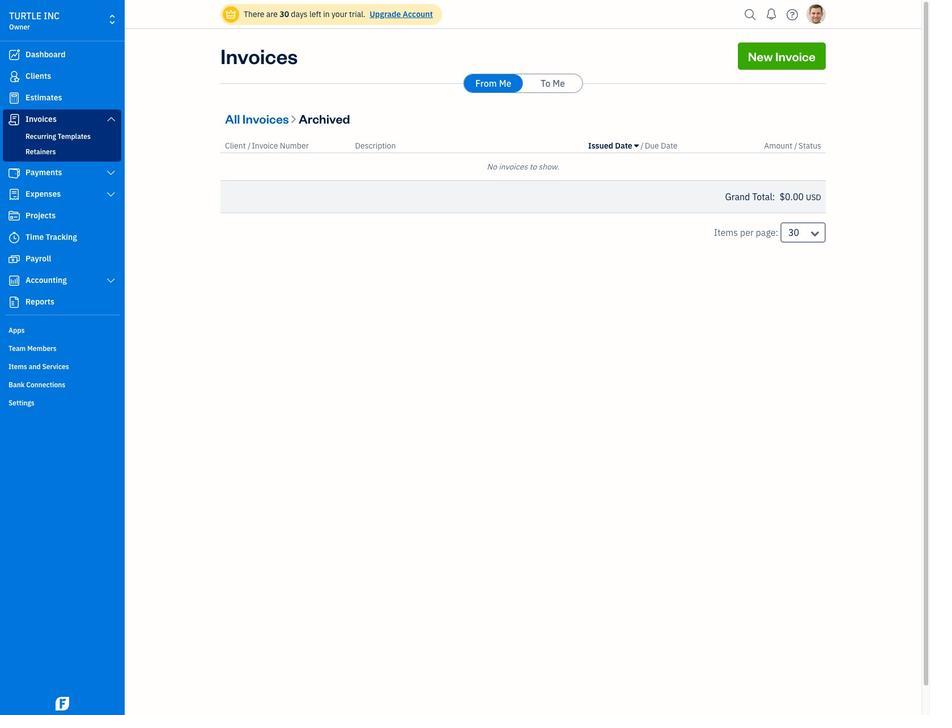 Task type: vqa. For each thing, say whether or not it's contained in the screenshot.
expense icon
yes



Task type: describe. For each thing, give the bounding box(es) containing it.
client image
[[7, 71, 21, 82]]

turtle
[[9, 10, 42, 22]]

expenses
[[26, 189, 61, 199]]

and
[[29, 362, 41, 371]]

invoices link
[[3, 109, 121, 130]]

reports link
[[3, 292, 121, 312]]

expenses link
[[3, 184, 121, 205]]

expense image
[[7, 189, 21, 200]]

services
[[42, 362, 69, 371]]

due date
[[645, 141, 678, 151]]

left
[[310, 9, 321, 19]]

project image
[[7, 210, 21, 222]]

money image
[[7, 254, 21, 265]]

per
[[741, 227, 754, 238]]

items and services
[[9, 362, 69, 371]]

from me
[[476, 78, 512, 89]]

2 / from the left
[[641, 141, 644, 151]]

invoices inside main element
[[26, 114, 57, 124]]

total
[[753, 191, 773, 202]]

retainers
[[26, 147, 56, 156]]

recurring
[[26, 132, 56, 141]]

estimates link
[[3, 88, 121, 108]]

recurring templates link
[[5, 130, 119, 143]]

payments
[[26, 167, 62, 178]]

team
[[9, 344, 26, 353]]

templates
[[58, 132, 91, 141]]

there are 30 days left in your trial. upgrade account
[[244, 9, 433, 19]]

caretdown image
[[635, 141, 639, 150]]

chevron large down image for accounting
[[106, 276, 116, 285]]

estimate image
[[7, 92, 21, 104]]

due
[[645, 141, 659, 151]]

trial.
[[349, 9, 366, 19]]

items and services link
[[3, 358, 121, 375]]

new
[[748, 48, 773, 64]]

$0.00
[[780, 191, 804, 202]]

client link
[[225, 141, 248, 151]]

your
[[332, 9, 348, 19]]

upgrade
[[370, 9, 401, 19]]

new invoice
[[748, 48, 816, 64]]

me for from me
[[499, 78, 512, 89]]

items per page:
[[714, 227, 779, 238]]

issued
[[589, 141, 614, 151]]

archived
[[299, 110, 350, 126]]

time
[[26, 232, 44, 242]]

me for to me
[[553, 78, 565, 89]]

accounting link
[[3, 271, 121, 291]]

inc
[[44, 10, 60, 22]]

/ for amount
[[795, 141, 798, 151]]

bank connections link
[[3, 376, 121, 393]]

recurring templates
[[26, 132, 91, 141]]

invoices down the there
[[221, 43, 298, 69]]

status
[[799, 141, 822, 151]]

to
[[530, 162, 537, 172]]

chevron large down image for expenses
[[106, 190, 116, 199]]

invoice number link
[[252, 141, 309, 151]]

amount / status
[[765, 141, 822, 151]]

chevron large down image for payments
[[106, 168, 116, 178]]

client
[[225, 141, 246, 151]]

usd
[[806, 192, 822, 202]]

date for issued date
[[615, 141, 633, 151]]

tracking
[[46, 232, 77, 242]]

payment image
[[7, 167, 21, 179]]

client / invoice number
[[225, 141, 309, 151]]

from me link
[[464, 74, 523, 92]]

due date link
[[645, 141, 678, 151]]

bank
[[9, 381, 25, 389]]

reports
[[26, 297, 54, 307]]

team members link
[[3, 340, 121, 357]]

1 vertical spatial invoice
[[252, 141, 278, 151]]

freshbooks image
[[53, 697, 71, 711]]

grand
[[726, 191, 751, 202]]

to
[[541, 78, 551, 89]]

settings
[[9, 399, 34, 407]]

accounting
[[26, 275, 67, 285]]

1 horizontal spatial invoice
[[776, 48, 816, 64]]

apps
[[9, 326, 25, 335]]

issued date
[[589, 141, 633, 151]]

Items per page: field
[[781, 222, 826, 243]]

projects
[[26, 210, 56, 221]]

no invoices to show.
[[487, 162, 560, 172]]

turtle inc owner
[[9, 10, 60, 31]]

payments link
[[3, 163, 121, 183]]

from
[[476, 78, 497, 89]]



Task type: locate. For each thing, give the bounding box(es) containing it.
all
[[225, 110, 240, 126]]

estimates
[[26, 92, 62, 103]]

invoice
[[776, 48, 816, 64], [252, 141, 278, 151]]

bank connections
[[9, 381, 65, 389]]

invoice image
[[7, 114, 21, 125]]

1 me from the left
[[499, 78, 512, 89]]

/ left status 'link'
[[795, 141, 798, 151]]

items left per in the right of the page
[[714, 227, 738, 238]]

1 chevron large down image from the top
[[106, 168, 116, 178]]

dashboard image
[[7, 49, 21, 61]]

settings link
[[3, 394, 121, 411]]

crown image
[[225, 8, 237, 20]]

2 me from the left
[[553, 78, 565, 89]]

new invoice link
[[738, 43, 826, 70]]

0 vertical spatial 30
[[280, 9, 289, 19]]

30 right the 'are'
[[280, 9, 289, 19]]

invoices up client / invoice number
[[243, 110, 289, 126]]

description link
[[355, 141, 396, 151]]

there
[[244, 9, 265, 19]]

items left and
[[9, 362, 27, 371]]

to me link
[[524, 74, 583, 92]]

0 horizontal spatial invoice
[[252, 141, 278, 151]]

show.
[[539, 162, 560, 172]]

2 chevron large down image from the top
[[106, 190, 116, 199]]

:
[[773, 191, 776, 202]]

me right to
[[553, 78, 565, 89]]

time tracking
[[26, 232, 77, 242]]

0 vertical spatial chevron large down image
[[106, 168, 116, 178]]

1 horizontal spatial /
[[641, 141, 644, 151]]

description
[[355, 141, 396, 151]]

1 vertical spatial 30
[[789, 227, 800, 238]]

projects link
[[3, 206, 121, 226]]

3 chevron large down image from the top
[[106, 276, 116, 285]]

0 vertical spatial items
[[714, 227, 738, 238]]

2 vertical spatial chevron large down image
[[106, 276, 116, 285]]

items
[[714, 227, 738, 238], [9, 362, 27, 371]]

items for items per page:
[[714, 227, 738, 238]]

owner
[[9, 23, 30, 31]]

/ for client
[[248, 141, 251, 151]]

days
[[291, 9, 308, 19]]

1 horizontal spatial items
[[714, 227, 738, 238]]

1 / from the left
[[248, 141, 251, 151]]

1 horizontal spatial date
[[661, 141, 678, 151]]

0 horizontal spatial /
[[248, 141, 251, 151]]

invoices up recurring
[[26, 114, 57, 124]]

/ right caretdown icon
[[641, 141, 644, 151]]

1 horizontal spatial me
[[553, 78, 565, 89]]

chevron large down image down retainers link
[[106, 168, 116, 178]]

invoice down the 'all invoices' link at the top left
[[252, 141, 278, 151]]

chevron large down image
[[106, 168, 116, 178], [106, 190, 116, 199], [106, 276, 116, 285]]

date right the due
[[661, 141, 678, 151]]

30 right page: in the top right of the page
[[789, 227, 800, 238]]

account
[[403, 9, 433, 19]]

status link
[[799, 141, 822, 151]]

notifications image
[[763, 3, 781, 26]]

0 horizontal spatial items
[[9, 362, 27, 371]]

no
[[487, 162, 497, 172]]

in
[[323, 9, 330, 19]]

chevron large down image down payroll link
[[106, 276, 116, 285]]

date
[[615, 141, 633, 151], [661, 141, 678, 151]]

2 date from the left
[[661, 141, 678, 151]]

date for due date
[[661, 141, 678, 151]]

1 date from the left
[[615, 141, 633, 151]]

0 horizontal spatial date
[[615, 141, 633, 151]]

number
[[280, 141, 309, 151]]

me
[[499, 78, 512, 89], [553, 78, 565, 89]]

dashboard
[[26, 49, 66, 60]]

all invoices
[[225, 110, 289, 126]]

30 inside 'field'
[[789, 227, 800, 238]]

items inside main element
[[9, 362, 27, 371]]

connections
[[26, 381, 65, 389]]

/
[[248, 141, 251, 151], [641, 141, 644, 151], [795, 141, 798, 151]]

search image
[[742, 6, 760, 23]]

2 horizontal spatial /
[[795, 141, 798, 151]]

invoices
[[221, 43, 298, 69], [243, 110, 289, 126], [26, 114, 57, 124]]

main element
[[0, 0, 153, 715]]

items for items and services
[[9, 362, 27, 371]]

chart image
[[7, 275, 21, 286]]

0 horizontal spatial me
[[499, 78, 512, 89]]

0 vertical spatial invoice
[[776, 48, 816, 64]]

date left caretdown icon
[[615, 141, 633, 151]]

time tracking link
[[3, 227, 121, 248]]

page:
[[756, 227, 779, 238]]

payroll link
[[3, 249, 121, 269]]

are
[[266, 9, 278, 19]]

1 vertical spatial items
[[9, 362, 27, 371]]

apps link
[[3, 322, 121, 339]]

invoice right new
[[776, 48, 816, 64]]

amount link
[[765, 141, 795, 151]]

payroll
[[26, 254, 51, 264]]

upgrade account link
[[368, 9, 433, 19]]

3 / from the left
[[795, 141, 798, 151]]

0 horizontal spatial 30
[[280, 9, 289, 19]]

go to help image
[[784, 6, 802, 23]]

dashboard link
[[3, 45, 121, 65]]

clients
[[26, 71, 51, 81]]

chevron large down image
[[106, 115, 116, 124]]

timer image
[[7, 232, 21, 243]]

me right from at the top
[[499, 78, 512, 89]]

grand total : $0.00 usd
[[726, 191, 822, 202]]

members
[[27, 344, 57, 353]]

all invoices link
[[225, 110, 292, 126]]

issued date link
[[589, 141, 641, 151]]

chevron large down image down payments link
[[106, 190, 116, 199]]

to me
[[541, 78, 565, 89]]

1 vertical spatial chevron large down image
[[106, 190, 116, 199]]

clients link
[[3, 66, 121, 87]]

retainers link
[[5, 145, 119, 159]]

amount
[[765, 141, 793, 151]]

team members
[[9, 344, 57, 353]]

/ right client in the left top of the page
[[248, 141, 251, 151]]

invoices
[[499, 162, 528, 172]]

report image
[[7, 297, 21, 308]]

1 horizontal spatial 30
[[789, 227, 800, 238]]

chevron large down image inside payments link
[[106, 168, 116, 178]]



